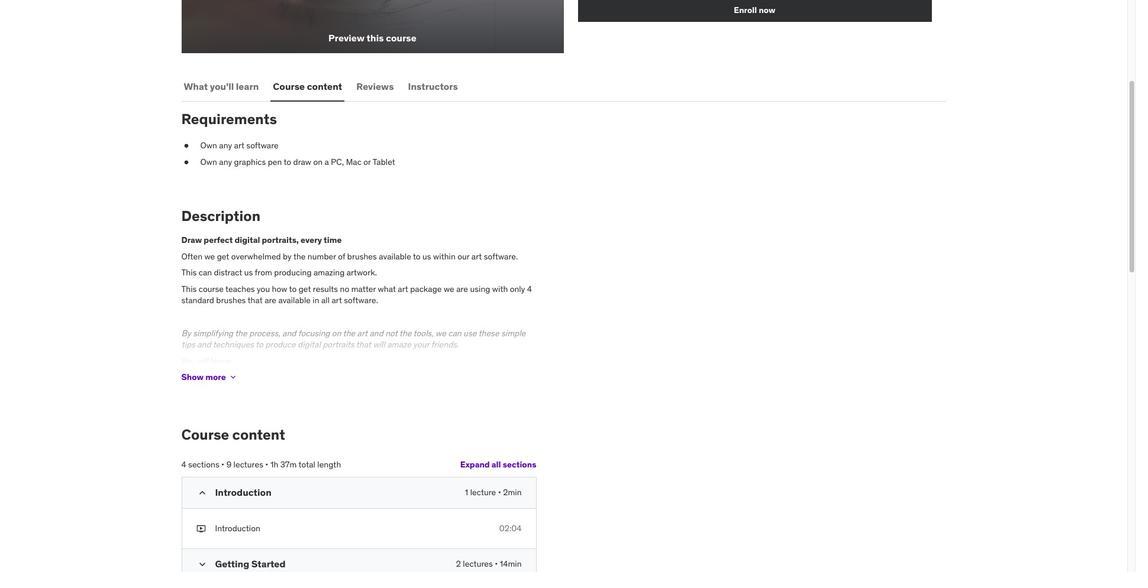 Task type: vqa. For each thing, say whether or not it's contained in the screenshot.
can to the left
yes



Task type: describe. For each thing, give the bounding box(es) containing it.
to left the within
[[413, 251, 421, 262]]

how
[[272, 284, 287, 295]]

reviews button
[[354, 72, 396, 101]]

0 horizontal spatial and
[[197, 340, 211, 350]]

total
[[299, 460, 315, 471]]

with
[[492, 284, 508, 295]]

small image for getting started
[[196, 560, 208, 571]]

own for own any graphics pen to draw on a pc, mac or tablet
[[200, 157, 217, 167]]

what
[[184, 80, 208, 92]]

draw
[[293, 157, 311, 167]]

1 this from the top
[[181, 268, 197, 278]]

friends.
[[431, 340, 459, 350]]

1 horizontal spatial available
[[379, 251, 411, 262]]

1 horizontal spatial software.
[[484, 251, 518, 262]]

1 vertical spatial software.
[[344, 296, 378, 306]]

enroll now button
[[578, 0, 932, 22]]

2min
[[503, 488, 522, 498]]

or
[[364, 157, 371, 167]]

not
[[385, 328, 398, 339]]

1 vertical spatial us
[[244, 268, 253, 278]]

within
[[433, 251, 456, 262]]

4 inside draw perfect digital portraits, every time often we get overwhelmed by the number of brushes available to us within our art software. this can distract us from producing amazing artwork. this course teaches you how to get results no matter what art package we are using with only 4 standard brushes that are available in all art software.
[[527, 284, 532, 295]]

process,
[[249, 328, 280, 339]]

any for art
[[219, 140, 232, 151]]

what you'll learn
[[184, 80, 259, 92]]

art right what
[[398, 284, 408, 295]]

• for lectures
[[495, 560, 498, 570]]

9
[[226, 460, 232, 471]]

expand
[[460, 460, 490, 471]]

from
[[255, 268, 272, 278]]

1 horizontal spatial get
[[299, 284, 311, 295]]

graphics
[[234, 157, 266, 167]]

overwhelmed
[[231, 251, 281, 262]]

enroll
[[734, 5, 757, 15]]

to inside the by simplifying the process, and focusing on the art and not the tools, we can use these simple tips and techniques to produce digital portraits that will amaze your friends. you will learn:
[[256, 340, 263, 350]]

0 horizontal spatial will
[[197, 356, 209, 367]]

art right our at top
[[472, 251, 482, 262]]

time
[[324, 235, 342, 246]]

distract
[[214, 268, 242, 278]]

course content button
[[271, 72, 345, 101]]

content inside button
[[307, 80, 342, 92]]

course inside button
[[273, 80, 305, 92]]

getting started
[[215, 559, 286, 571]]

preview
[[329, 32, 365, 44]]

1 vertical spatial content
[[232, 426, 285, 444]]

simplifying
[[193, 328, 233, 339]]

02:04
[[499, 524, 522, 534]]

show more button
[[181, 366, 238, 389]]

getting
[[215, 559, 249, 571]]

what you'll learn button
[[181, 72, 261, 101]]

our
[[458, 251, 470, 262]]

that inside draw perfect digital portraits, every time often we get overwhelmed by the number of brushes available to us within our art software. this can distract us from producing amazing artwork. this course teaches you how to get results no matter what art package we are using with only 4 standard brushes that are available in all art software.
[[248, 296, 263, 306]]

own for own any art software
[[200, 140, 217, 151]]

lecture
[[470, 488, 496, 498]]

the up 'portraits'
[[343, 328, 355, 339]]

you
[[181, 356, 195, 367]]

draw
[[181, 235, 202, 246]]

standard
[[181, 296, 214, 306]]

use
[[464, 328, 477, 339]]

2 lectures • 14min
[[456, 560, 522, 570]]

amazing
[[314, 268, 345, 278]]

description
[[181, 207, 260, 226]]

to right the 'pen'
[[284, 157, 291, 167]]

matter
[[351, 284, 376, 295]]

course inside button
[[386, 32, 417, 44]]

your
[[413, 340, 429, 350]]

digital inside the by simplifying the process, and focusing on the art and not the tools, we can use these simple tips and techniques to produce digital portraits that will amaze your friends. you will learn:
[[298, 340, 321, 350]]

producing
[[274, 268, 312, 278]]

simple
[[501, 328, 526, 339]]

1h 37m
[[270, 460, 297, 471]]

now
[[759, 5, 776, 15]]

mac
[[346, 157, 362, 167]]

• left 1h 37m
[[265, 460, 268, 471]]

tools,
[[413, 328, 434, 339]]

pc,
[[331, 157, 344, 167]]

number
[[308, 251, 336, 262]]

1 vertical spatial course content
[[181, 426, 285, 444]]

2 this from the top
[[181, 284, 197, 295]]

produce
[[265, 340, 296, 350]]

0 horizontal spatial 4
[[181, 460, 186, 471]]

own any art software
[[200, 140, 279, 151]]

0 vertical spatial are
[[456, 284, 468, 295]]

more
[[205, 372, 226, 383]]

what
[[378, 284, 396, 295]]

results
[[313, 284, 338, 295]]

14min
[[500, 560, 522, 570]]

perfect
[[204, 235, 233, 246]]

1 horizontal spatial xsmall image
[[196, 524, 206, 535]]

the up techniques
[[235, 328, 247, 339]]

no
[[340, 284, 349, 295]]

1 vertical spatial we
[[444, 284, 454, 295]]

introduction for 02:04
[[215, 524, 260, 534]]

0 horizontal spatial brushes
[[216, 296, 246, 306]]

of
[[338, 251, 345, 262]]

focusing
[[298, 328, 330, 339]]

artwork.
[[347, 268, 377, 278]]

portraits
[[323, 340, 354, 350]]



Task type: locate. For each thing, give the bounding box(es) containing it.
can inside draw perfect digital portraits, every time often we get overwhelmed by the number of brushes available to us within our art software. this can distract us from producing amazing artwork. this course teaches you how to get results no matter what art package we are using with only 4 standard brushes that are available in all art software.
[[199, 268, 212, 278]]

1 horizontal spatial brushes
[[347, 251, 377, 262]]

0 vertical spatial course content
[[273, 80, 342, 92]]

1 any from the top
[[219, 140, 232, 151]]

show more
[[181, 372, 226, 383]]

1 vertical spatial any
[[219, 157, 232, 167]]

that right 'portraits'
[[356, 340, 371, 350]]

art inside the by simplifying the process, and focusing on the art and not the tools, we can use these simple tips and techniques to produce digital portraits that will amaze your friends. you will learn:
[[357, 328, 368, 339]]

xsmall image
[[181, 157, 191, 168], [228, 373, 238, 382]]

1 vertical spatial own
[[200, 157, 217, 167]]

1 introduction from the top
[[215, 487, 272, 499]]

any
[[219, 140, 232, 151], [219, 157, 232, 167]]

1 horizontal spatial sections
[[503, 460, 537, 471]]

1 horizontal spatial that
[[356, 340, 371, 350]]

0 vertical spatial us
[[423, 251, 431, 262]]

2 small image from the top
[[196, 560, 208, 571]]

0 vertical spatial own
[[200, 140, 217, 151]]

preview this course
[[329, 32, 417, 44]]

on left a
[[313, 157, 323, 167]]

• for sections
[[221, 460, 224, 471]]

we up friends.
[[436, 328, 446, 339]]

0 vertical spatial small image
[[196, 488, 208, 499]]

0 horizontal spatial on
[[313, 157, 323, 167]]

are down you
[[265, 296, 276, 306]]

0 horizontal spatial available
[[278, 296, 311, 306]]

expand all sections
[[460, 460, 537, 471]]

2
[[456, 560, 461, 570]]

in
[[313, 296, 319, 306]]

0 vertical spatial content
[[307, 80, 342, 92]]

lectures right '2'
[[463, 560, 493, 570]]

content up 4 sections • 9 lectures • 1h 37m total length
[[232, 426, 285, 444]]

0 vertical spatial this
[[181, 268, 197, 278]]

this
[[181, 268, 197, 278], [181, 284, 197, 295]]

available
[[379, 251, 411, 262], [278, 296, 311, 306]]

course content
[[273, 80, 342, 92], [181, 426, 285, 444]]

0 horizontal spatial get
[[217, 251, 229, 262]]

any for graphics
[[219, 157, 232, 167]]

4 sections • 9 lectures • 1h 37m total length
[[181, 460, 341, 471]]

are
[[456, 284, 468, 295], [265, 296, 276, 306]]

that inside the by simplifying the process, and focusing on the art and not the tools, we can use these simple tips and techniques to produce digital portraits that will amaze your friends. you will learn:
[[356, 340, 371, 350]]

by simplifying the process, and focusing on the art and not the tools, we can use these simple tips and techniques to produce digital portraits that will amaze your friends. you will learn:
[[181, 328, 526, 367]]

us left from
[[244, 268, 253, 278]]

0 horizontal spatial sections
[[188, 460, 219, 471]]

1 horizontal spatial on
[[332, 328, 341, 339]]

course inside draw perfect digital portraits, every time often we get overwhelmed by the number of brushes available to us within our art software. this can distract us from producing amazing artwork. this course teaches you how to get results no matter what art package we are using with only 4 standard brushes that are available in all art software.
[[199, 284, 224, 295]]

brushes up artwork.
[[347, 251, 377, 262]]

requirements
[[181, 110, 277, 129]]

1
[[465, 488, 468, 498]]

0 horizontal spatial xsmall image
[[181, 157, 191, 168]]

any down own any art software
[[219, 157, 232, 167]]

4 right only
[[527, 284, 532, 295]]

0 vertical spatial can
[[199, 268, 212, 278]]

and down simplifying
[[197, 340, 211, 350]]

using
[[470, 284, 490, 295]]

get down the producing
[[299, 284, 311, 295]]

art left not
[[357, 328, 368, 339]]

digital inside draw perfect digital portraits, every time often we get overwhelmed by the number of brushes available to us within our art software. this can distract us from producing amazing artwork. this course teaches you how to get results no matter what art package we are using with only 4 standard brushes that are available in all art software.
[[235, 235, 260, 246]]

often
[[181, 251, 202, 262]]

learn:
[[211, 356, 232, 367]]

1 vertical spatial all
[[492, 460, 501, 471]]

the right the by at the top left of page
[[294, 251, 306, 262]]

0 vertical spatial course
[[273, 80, 305, 92]]

on for a
[[313, 157, 323, 167]]

1 vertical spatial course
[[199, 284, 224, 295]]

will left "amaze" at the left bottom of page
[[373, 340, 385, 350]]

0 vertical spatial we
[[204, 251, 215, 262]]

you
[[257, 284, 270, 295]]

1 horizontal spatial can
[[448, 328, 462, 339]]

all
[[321, 296, 330, 306], [492, 460, 501, 471]]

1 horizontal spatial us
[[423, 251, 431, 262]]

0 vertical spatial xsmall image
[[181, 157, 191, 168]]

we inside the by simplifying the process, and focusing on the art and not the tools, we can use these simple tips and techniques to produce digital portraits that will amaze your friends. you will learn:
[[436, 328, 446, 339]]

1 vertical spatial xsmall image
[[196, 524, 206, 535]]

1 vertical spatial 4
[[181, 460, 186, 471]]

0 vertical spatial lectures
[[234, 460, 263, 471]]

2 horizontal spatial and
[[370, 328, 383, 339]]

0 vertical spatial any
[[219, 140, 232, 151]]

course right this
[[386, 32, 417, 44]]

reviews
[[356, 80, 394, 92]]

xsmall image inside show more button
[[228, 373, 238, 382]]

0 horizontal spatial that
[[248, 296, 263, 306]]

own any graphics pen to draw on a pc, mac or tablet
[[200, 157, 395, 167]]

own
[[200, 140, 217, 151], [200, 157, 217, 167]]

software. up with
[[484, 251, 518, 262]]

1 horizontal spatial digital
[[298, 340, 321, 350]]

get
[[217, 251, 229, 262], [299, 284, 311, 295]]

0 horizontal spatial lectures
[[234, 460, 263, 471]]

• for lecture
[[498, 488, 501, 498]]

enroll now
[[734, 5, 776, 15]]

only
[[510, 284, 525, 295]]

own down own any art software
[[200, 157, 217, 167]]

1 horizontal spatial will
[[373, 340, 385, 350]]

1 horizontal spatial all
[[492, 460, 501, 471]]

4
[[527, 284, 532, 295], [181, 460, 186, 471]]

course right learn
[[273, 80, 305, 92]]

on up 'portraits'
[[332, 328, 341, 339]]

us left the within
[[423, 251, 431, 262]]

• left the '14min'
[[495, 560, 498, 570]]

sections
[[188, 460, 219, 471], [503, 460, 537, 471]]

will right you
[[197, 356, 209, 367]]

the inside draw perfect digital portraits, every time often we get overwhelmed by the number of brushes available to us within our art software. this can distract us from producing amazing artwork. this course teaches you how to get results no matter what art package we are using with only 4 standard brushes that are available in all art software.
[[294, 251, 306, 262]]

introduction down the 9
[[215, 487, 272, 499]]

package
[[410, 284, 442, 295]]

this down often
[[181, 268, 197, 278]]

small image
[[196, 488, 208, 499], [196, 560, 208, 571]]

draw perfect digital portraits, every time often we get overwhelmed by the number of brushes available to us within our art software. this can distract us from producing amazing artwork. this course teaches you how to get results no matter what art package we are using with only 4 standard brushes that are available in all art software.
[[181, 235, 532, 306]]

digital up overwhelmed
[[235, 235, 260, 246]]

can inside the by simplifying the process, and focusing on the art and not the tools, we can use these simple tips and techniques to produce digital portraits that will amaze your friends. you will learn:
[[448, 328, 462, 339]]

on for the
[[332, 328, 341, 339]]

0 vertical spatial course
[[386, 32, 417, 44]]

0 horizontal spatial us
[[244, 268, 253, 278]]

0 vertical spatial brushes
[[347, 251, 377, 262]]

to down process,
[[256, 340, 263, 350]]

learn
[[236, 80, 259, 92]]

art up graphics
[[234, 140, 244, 151]]

1 horizontal spatial 4
[[527, 284, 532, 295]]

the up "amaze" at the left bottom of page
[[399, 328, 412, 339]]

sections inside dropdown button
[[503, 460, 537, 471]]

this up standard
[[181, 284, 197, 295]]

1 horizontal spatial content
[[307, 80, 342, 92]]

0 horizontal spatial are
[[265, 296, 276, 306]]

1 small image from the top
[[196, 488, 208, 499]]

1 vertical spatial this
[[181, 284, 197, 295]]

1 horizontal spatial are
[[456, 284, 468, 295]]

this
[[367, 32, 384, 44]]

0 vertical spatial xsmall image
[[181, 140, 191, 152]]

available up what
[[379, 251, 411, 262]]

sections up 2min at the left bottom of page
[[503, 460, 537, 471]]

1 vertical spatial are
[[265, 296, 276, 306]]

course content inside button
[[273, 80, 342, 92]]

0 horizontal spatial course
[[199, 284, 224, 295]]

us
[[423, 251, 431, 262], [244, 268, 253, 278]]

0 horizontal spatial software.
[[344, 296, 378, 306]]

that down you
[[248, 296, 263, 306]]

preview this course button
[[181, 0, 564, 53]]

1 horizontal spatial course
[[386, 32, 417, 44]]

1 own from the top
[[200, 140, 217, 151]]

1 vertical spatial digital
[[298, 340, 321, 350]]

1 vertical spatial available
[[278, 296, 311, 306]]

0 horizontal spatial can
[[199, 268, 212, 278]]

1 vertical spatial lectures
[[463, 560, 493, 570]]

0 vertical spatial that
[[248, 296, 263, 306]]

own down requirements
[[200, 140, 217, 151]]

1 horizontal spatial xsmall image
[[228, 373, 238, 382]]

you'll
[[210, 80, 234, 92]]

all right 'in'
[[321, 296, 330, 306]]

all inside draw perfect digital portraits, every time often we get overwhelmed by the number of brushes available to us within our art software. this can distract us from producing amazing artwork. this course teaches you how to get results no matter what art package we are using with only 4 standard brushes that are available in all art software.
[[321, 296, 330, 306]]

0 vertical spatial will
[[373, 340, 385, 350]]

teaches
[[226, 284, 255, 295]]

content left reviews
[[307, 80, 342, 92]]

0 vertical spatial 4
[[527, 284, 532, 295]]

0 vertical spatial available
[[379, 251, 411, 262]]

tablet
[[373, 157, 395, 167]]

xsmall image
[[181, 140, 191, 152], [196, 524, 206, 535]]

4 left the 9
[[181, 460, 186, 471]]

digital down focusing on the bottom of the page
[[298, 340, 321, 350]]

started
[[251, 559, 286, 571]]

1 vertical spatial can
[[448, 328, 462, 339]]

0 vertical spatial digital
[[235, 235, 260, 246]]

1 horizontal spatial and
[[282, 328, 296, 339]]

these
[[479, 328, 499, 339]]

can up friends.
[[448, 328, 462, 339]]

0 vertical spatial on
[[313, 157, 323, 167]]

tips
[[181, 340, 195, 350]]

software. down matter in the left of the page
[[344, 296, 378, 306]]

0 horizontal spatial all
[[321, 296, 330, 306]]

lectures right the 9
[[234, 460, 263, 471]]

instructors
[[408, 80, 458, 92]]

and up produce
[[282, 328, 296, 339]]

length
[[317, 460, 341, 471]]

2 any from the top
[[219, 157, 232, 167]]

the
[[294, 251, 306, 262], [235, 328, 247, 339], [343, 328, 355, 339], [399, 328, 412, 339]]

1 vertical spatial course
[[181, 426, 229, 444]]

course up the 9
[[181, 426, 229, 444]]

all inside dropdown button
[[492, 460, 501, 471]]

a
[[325, 157, 329, 167]]

we right often
[[204, 251, 215, 262]]

available down the how
[[278, 296, 311, 306]]

course
[[273, 80, 305, 92], [181, 426, 229, 444]]

0 vertical spatial get
[[217, 251, 229, 262]]

1 vertical spatial introduction
[[215, 524, 260, 534]]

0 vertical spatial all
[[321, 296, 330, 306]]

0 horizontal spatial course
[[181, 426, 229, 444]]

1 horizontal spatial lectures
[[463, 560, 493, 570]]

0 horizontal spatial xsmall image
[[181, 140, 191, 152]]

course
[[386, 32, 417, 44], [199, 284, 224, 295]]

1 vertical spatial small image
[[196, 560, 208, 571]]

lectures
[[234, 460, 263, 471], [463, 560, 493, 570]]

we
[[204, 251, 215, 262], [444, 284, 454, 295], [436, 328, 446, 339]]

to right the how
[[289, 284, 297, 295]]

2 introduction from the top
[[215, 524, 260, 534]]

instructors button
[[406, 72, 460, 101]]

will
[[373, 340, 385, 350], [197, 356, 209, 367]]

software
[[246, 140, 279, 151]]

get down perfect
[[217, 251, 229, 262]]

1 vertical spatial that
[[356, 340, 371, 350]]

introduction up getting
[[215, 524, 260, 534]]

sections left the 9
[[188, 460, 219, 471]]

are left using
[[456, 284, 468, 295]]

pen
[[268, 157, 282, 167]]

0 horizontal spatial content
[[232, 426, 285, 444]]

1 horizontal spatial course
[[273, 80, 305, 92]]

and
[[282, 328, 296, 339], [370, 328, 383, 339], [197, 340, 211, 350]]

1 vertical spatial get
[[299, 284, 311, 295]]

expand all sections button
[[460, 454, 537, 477]]

brushes
[[347, 251, 377, 262], [216, 296, 246, 306]]

content
[[307, 80, 342, 92], [232, 426, 285, 444]]

• left the 9
[[221, 460, 224, 471]]

show
[[181, 372, 204, 383]]

by
[[283, 251, 292, 262]]

• left 2min at the left bottom of page
[[498, 488, 501, 498]]

2 own from the top
[[200, 157, 217, 167]]

and left not
[[370, 328, 383, 339]]

brushes down the teaches
[[216, 296, 246, 306]]

amaze
[[387, 340, 411, 350]]

introduction for 1 lecture
[[215, 487, 272, 499]]

1 vertical spatial brushes
[[216, 296, 246, 306]]

all right expand at bottom
[[492, 460, 501, 471]]

can down often
[[199, 268, 212, 278]]

on inside the by simplifying the process, and focusing on the art and not the tools, we can use these simple tips and techniques to produce digital portraits that will amaze your friends. you will learn:
[[332, 328, 341, 339]]

any down requirements
[[219, 140, 232, 151]]

art down no
[[332, 296, 342, 306]]

1 vertical spatial will
[[197, 356, 209, 367]]

0 vertical spatial introduction
[[215, 487, 272, 499]]

we right "package"
[[444, 284, 454, 295]]

software.
[[484, 251, 518, 262], [344, 296, 378, 306]]

1 vertical spatial on
[[332, 328, 341, 339]]

small image for introduction
[[196, 488, 208, 499]]

1 lecture • 2min
[[465, 488, 522, 498]]

1 vertical spatial xsmall image
[[228, 373, 238, 382]]

on
[[313, 157, 323, 167], [332, 328, 341, 339]]

0 vertical spatial software.
[[484, 251, 518, 262]]

every
[[301, 235, 322, 246]]

2 vertical spatial we
[[436, 328, 446, 339]]

that
[[248, 296, 263, 306], [356, 340, 371, 350]]

portraits,
[[262, 235, 299, 246]]

0 horizontal spatial digital
[[235, 235, 260, 246]]

digital
[[235, 235, 260, 246], [298, 340, 321, 350]]

course up standard
[[199, 284, 224, 295]]



